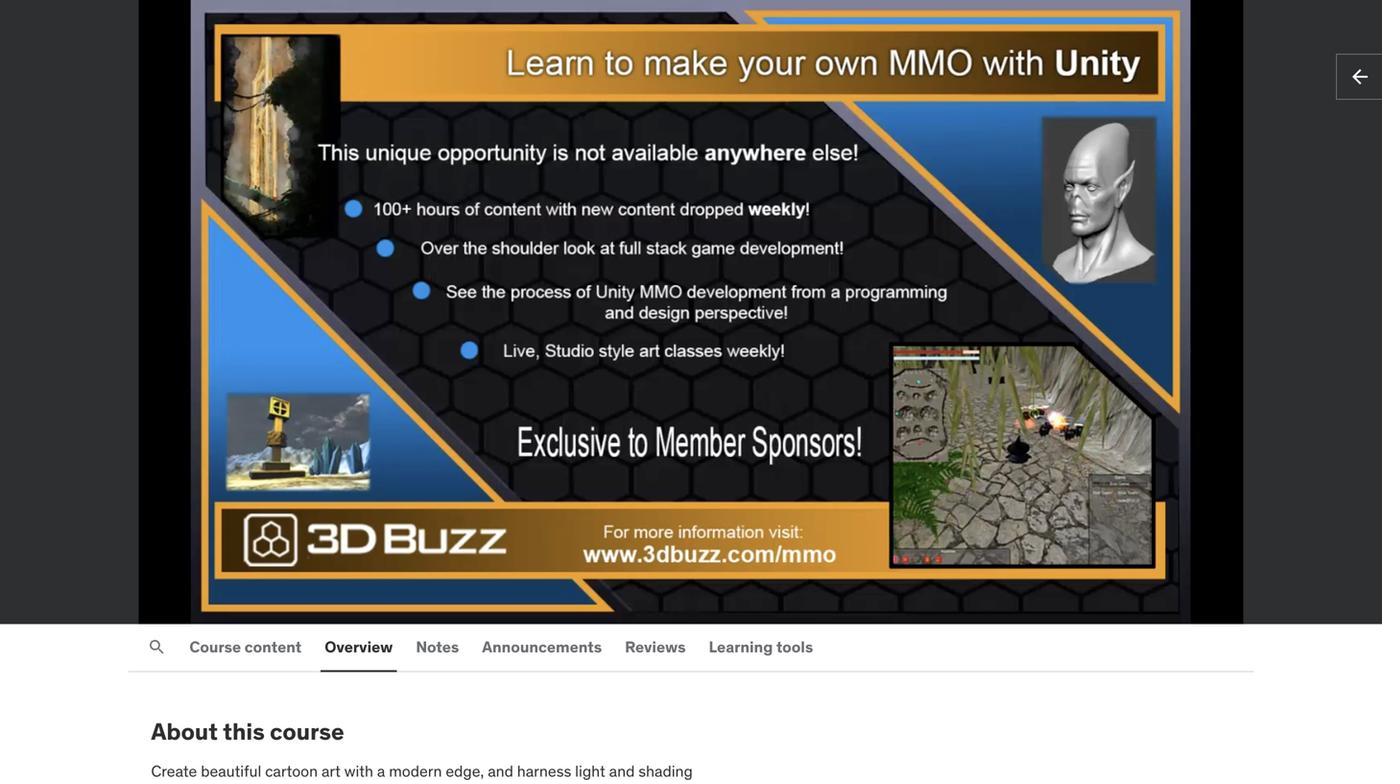 Task type: vqa. For each thing, say whether or not it's contained in the screenshot.
"Walker" related to Speak
no



Task type: describe. For each thing, give the bounding box(es) containing it.
course
[[270, 718, 344, 747]]

about
[[151, 718, 218, 747]]

learning tools button
[[705, 625, 817, 671]]

about this course
[[151, 718, 344, 747]]

creating
[[39, 24, 98, 43]]

9. creating our buzz saw
[[23, 24, 194, 43]]

reviews
[[625, 637, 686, 657]]

/
[[206, 593, 214, 611]]

announcements
[[482, 637, 602, 657]]

9.
[[23, 24, 36, 43]]

course
[[190, 637, 241, 657]]

0:02
[[175, 593, 203, 611]]

tools
[[777, 637, 814, 657]]

course content button
[[186, 625, 306, 671]]

course content
[[190, 637, 302, 657]]

search image
[[147, 638, 166, 657]]

notes button
[[412, 625, 463, 671]]

announcements button
[[479, 625, 606, 671]]

5:32
[[217, 593, 245, 611]]

our
[[102, 24, 124, 43]]

buzz
[[128, 24, 161, 43]]

overview
[[325, 637, 393, 657]]

learning tools
[[709, 637, 814, 657]]

mute image
[[1161, 591, 1184, 614]]



Task type: locate. For each thing, give the bounding box(es) containing it.
subtitles image
[[1234, 591, 1257, 614]]

notes
[[416, 637, 459, 657]]

content
[[245, 637, 302, 657]]

add note image
[[258, 591, 281, 614]]

0:02 / 5:32
[[175, 593, 245, 611]]

overview button
[[321, 625, 397, 671]]

progress bar slider
[[12, 563, 1371, 586]]

this
[[223, 718, 265, 747]]

saw
[[165, 24, 194, 43]]

reviews button
[[621, 625, 690, 671]]

learning
[[709, 637, 773, 657]]

medium image
[[1349, 65, 1372, 88]]



